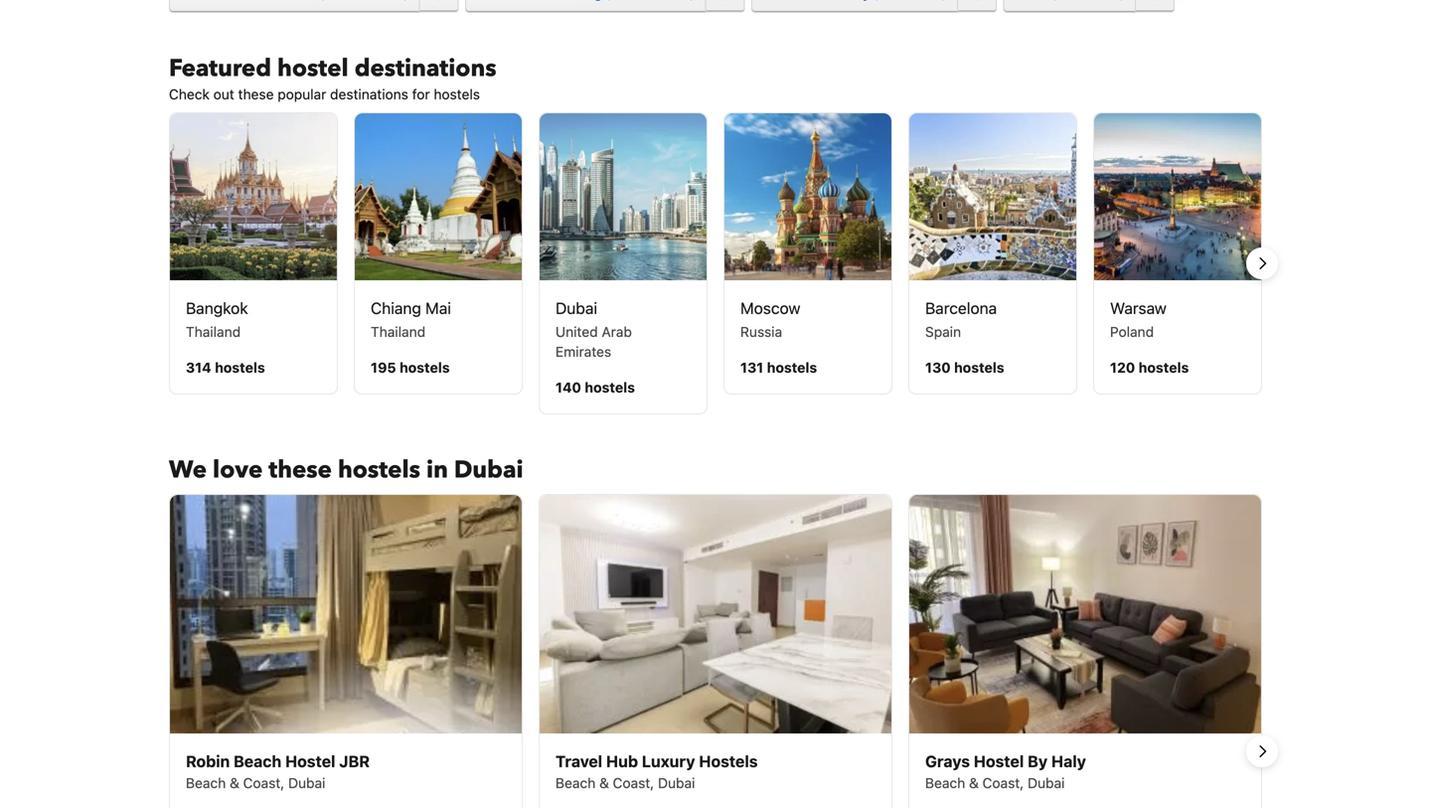 Task type: locate. For each thing, give the bounding box(es) containing it.
dubai inside dubai united arab emirates
[[556, 299, 597, 317]]

coast, inside grays hostel by haly beach & coast, dubai
[[983, 775, 1024, 791]]

dubai for robin beach hostel jbr
[[288, 775, 325, 791]]

hostels right for
[[434, 86, 480, 102]]

hostels right 120
[[1139, 359, 1189, 376]]

grays hostel by haly link
[[926, 749, 1246, 773]]

barcelona spain
[[926, 299, 997, 340]]

2 hostel from the left
[[974, 752, 1024, 771]]

2 horizontal spatial coast,
[[983, 775, 1024, 791]]

chiang mai thailand
[[371, 299, 451, 340]]

coast, down robin beach hostel jbr link
[[243, 775, 285, 791]]

these right out
[[238, 86, 274, 102]]

travel hub luxury hostels link
[[556, 749, 876, 773]]

2 thailand from the left
[[371, 323, 426, 340]]

hostel
[[285, 752, 335, 771], [974, 752, 1024, 771]]

hostels inside moscow section
[[767, 359, 817, 376]]

arab
[[602, 323, 632, 340]]

hostels for moscow
[[767, 359, 817, 376]]

bangkok
[[186, 299, 248, 317]]

emirates
[[556, 343, 612, 360]]

travel hub luxury hostels section
[[539, 494, 893, 808]]

grays hostel by haly section
[[909, 494, 1263, 808]]

grays hostel by haly image
[[910, 495, 1262, 733]]

195 hostels
[[371, 359, 450, 376]]

dubai inside robin beach hostel jbr beach & coast, dubai
[[288, 775, 325, 791]]

hostels for dubai
[[585, 379, 635, 395]]

2 coast, from the left
[[613, 775, 654, 791]]

195
[[371, 359, 396, 376]]

hostels inside the barcelona section
[[954, 359, 1005, 376]]

& down robin
[[230, 775, 239, 791]]

0 vertical spatial destinations
[[355, 52, 497, 85]]

131
[[741, 359, 764, 376]]

hostels left in
[[338, 454, 420, 486]]

barcelona section
[[909, 112, 1078, 394]]

by
[[1028, 752, 1048, 771]]

0 horizontal spatial coast,
[[243, 775, 285, 791]]

beach inside the travel hub luxury hostels beach & coast, dubai
[[556, 775, 596, 791]]

beach right robin
[[234, 752, 281, 771]]

these right love
[[269, 454, 332, 486]]

dubai down by
[[1028, 775, 1065, 791]]

hostels right 314 on the left top of the page
[[215, 359, 265, 376]]

warsaw image
[[1095, 113, 1262, 280]]

0 vertical spatial these
[[238, 86, 274, 102]]

dubai image
[[540, 113, 707, 280]]

beach down grays
[[926, 775, 966, 791]]

check
[[169, 86, 210, 102]]

robin beach hostel jbr image
[[170, 495, 522, 733]]

dubai inside grays hostel by haly beach & coast, dubai
[[1028, 775, 1065, 791]]

1 horizontal spatial &
[[599, 775, 609, 791]]

1 horizontal spatial thailand
[[371, 323, 426, 340]]

hostels right 140
[[585, 379, 635, 395]]

destinations left for
[[330, 86, 409, 102]]

grays
[[926, 752, 970, 771]]

& down hub
[[599, 775, 609, 791]]

barcelona image
[[910, 113, 1077, 280]]

1 & from the left
[[230, 775, 239, 791]]

2 horizontal spatial &
[[969, 775, 979, 791]]

destinations up for
[[355, 52, 497, 85]]

thailand
[[186, 323, 241, 340], [371, 323, 426, 340]]

thailand down chiang
[[371, 323, 426, 340]]

thailand down bangkok at the left
[[186, 323, 241, 340]]

0 horizontal spatial hostel
[[285, 752, 335, 771]]

hostels inside featured hostel destinations check out these popular destinations for hostels
[[434, 86, 480, 102]]

thailand inside chiang mai thailand
[[371, 323, 426, 340]]

bangkok image
[[170, 113, 337, 280]]

hostels
[[434, 86, 480, 102], [215, 359, 265, 376], [400, 359, 450, 376], [767, 359, 817, 376], [954, 359, 1005, 376], [1139, 359, 1189, 376], [585, 379, 635, 395], [338, 454, 420, 486]]

hostels right 130
[[954, 359, 1005, 376]]

140
[[556, 379, 581, 395]]

& for hostel
[[969, 775, 979, 791]]

dubai united arab emirates
[[556, 299, 632, 360]]

dubai for grays hostel by haly
[[1028, 775, 1065, 791]]

hostels inside bangkok section
[[215, 359, 265, 376]]

coast, down grays hostel by haly link
[[983, 775, 1024, 791]]

dubai right in
[[454, 454, 524, 486]]

haly
[[1052, 752, 1086, 771]]

& inside robin beach hostel jbr beach & coast, dubai
[[230, 775, 239, 791]]

featured hostel destinations region
[[153, 112, 1278, 414]]

coast, for hostel
[[983, 775, 1024, 791]]

dubai down robin beach hostel jbr link
[[288, 775, 325, 791]]

coast, inside robin beach hostel jbr beach & coast, dubai
[[243, 775, 285, 791]]

dubai up the united
[[556, 299, 597, 317]]

poland
[[1110, 323, 1154, 340]]

beach down robin
[[186, 775, 226, 791]]

hostels inside chiang mai section
[[400, 359, 450, 376]]

coast, down hub
[[613, 775, 654, 791]]

hostel
[[277, 52, 349, 85]]

hostel left jbr
[[285, 752, 335, 771]]

dubai for travel hub luxury hostels
[[658, 775, 695, 791]]

beach for grays
[[926, 775, 966, 791]]

hostels right 131
[[767, 359, 817, 376]]

&
[[230, 775, 239, 791], [599, 775, 609, 791], [969, 775, 979, 791]]

coast, inside the travel hub luxury hostels beach & coast, dubai
[[613, 775, 654, 791]]

1 vertical spatial these
[[269, 454, 332, 486]]

destinations
[[355, 52, 497, 85], [330, 86, 409, 102]]

hostel left by
[[974, 752, 1024, 771]]

dubai down luxury
[[658, 775, 695, 791]]

beach down travel
[[556, 775, 596, 791]]

these
[[238, 86, 274, 102], [269, 454, 332, 486]]

3 & from the left
[[969, 775, 979, 791]]

1 horizontal spatial coast,
[[613, 775, 654, 791]]

robin beach hostel jbr beach & coast, dubai
[[186, 752, 370, 791]]

hostels for warsaw
[[1139, 359, 1189, 376]]

beach inside grays hostel by haly beach & coast, dubai
[[926, 775, 966, 791]]

love
[[213, 454, 263, 486]]

& inside the travel hub luxury hostels beach & coast, dubai
[[599, 775, 609, 791]]

2 & from the left
[[599, 775, 609, 791]]

0 horizontal spatial thailand
[[186, 323, 241, 340]]

for
[[412, 86, 430, 102]]

warsaw
[[1110, 299, 1167, 317]]

beach
[[234, 752, 281, 771], [186, 775, 226, 791], [556, 775, 596, 791], [926, 775, 966, 791]]

dubai
[[556, 299, 597, 317], [454, 454, 524, 486], [288, 775, 325, 791], [658, 775, 695, 791], [1028, 775, 1065, 791]]

coast,
[[243, 775, 285, 791], [613, 775, 654, 791], [983, 775, 1024, 791]]

robin beach hostel jbr section
[[169, 494, 523, 808]]

robin
[[186, 752, 230, 771]]

hostel inside grays hostel by haly beach & coast, dubai
[[974, 752, 1024, 771]]

1 thailand from the left
[[186, 323, 241, 340]]

& down grays
[[969, 775, 979, 791]]

hostels inside the dubai section
[[585, 379, 635, 395]]

1 horizontal spatial hostel
[[974, 752, 1024, 771]]

3 coast, from the left
[[983, 775, 1024, 791]]

& inside grays hostel by haly beach & coast, dubai
[[969, 775, 979, 791]]

hostels right 195
[[400, 359, 450, 376]]

120 hostels
[[1110, 359, 1189, 376]]

120
[[1110, 359, 1136, 376]]

hostels inside warsaw section
[[1139, 359, 1189, 376]]

1 coast, from the left
[[243, 775, 285, 791]]

hostels for bangkok
[[215, 359, 265, 376]]

bangkok thailand
[[186, 299, 248, 340]]

moscow russia
[[741, 299, 801, 340]]

140 hostels
[[556, 379, 635, 395]]

moscow image
[[725, 113, 892, 280]]

1 hostel from the left
[[285, 752, 335, 771]]

popular
[[278, 86, 326, 102]]

dubai inside the travel hub luxury hostels beach & coast, dubai
[[658, 775, 695, 791]]

0 horizontal spatial &
[[230, 775, 239, 791]]



Task type: vqa. For each thing, say whether or not it's contained in the screenshot.
"Show" to the top
no



Task type: describe. For each thing, give the bounding box(es) containing it.
mai
[[426, 299, 451, 317]]

coast, for beach
[[243, 775, 285, 791]]

131 hostels
[[741, 359, 817, 376]]

spain
[[926, 323, 961, 340]]

luxury
[[642, 752, 695, 771]]

travel hub luxury hostels image
[[540, 495, 892, 733]]

next image
[[1251, 251, 1274, 275]]

dubai section
[[539, 112, 708, 414]]

314 hostels
[[186, 359, 265, 376]]

united
[[556, 323, 598, 340]]

hostels for barcelona
[[954, 359, 1005, 376]]

warsaw section
[[1094, 112, 1263, 394]]

hostels for chiang
[[400, 359, 450, 376]]

chiang
[[371, 299, 421, 317]]

1 vertical spatial destinations
[[330, 86, 409, 102]]

out
[[213, 86, 234, 102]]

moscow section
[[724, 112, 893, 394]]

travel
[[556, 752, 603, 771]]

314
[[186, 359, 211, 376]]

chiang mai image
[[355, 113, 522, 280]]

coast, for hub
[[613, 775, 654, 791]]

travel hub luxury hostels beach & coast, dubai
[[556, 752, 758, 791]]

featured hostel destinations check out these popular destinations for hostels
[[169, 52, 497, 102]]

grays hostel by haly beach & coast, dubai
[[926, 752, 1086, 791]]

russia
[[741, 323, 782, 340]]

chiang mai section
[[354, 112, 523, 394]]

bangkok section
[[169, 112, 338, 394]]

robin beach hostel jbr link
[[186, 749, 506, 773]]

& for hub
[[599, 775, 609, 791]]

130 hostels
[[926, 359, 1005, 376]]

in
[[426, 454, 448, 486]]

featured
[[169, 52, 271, 85]]

130
[[926, 359, 951, 376]]

next image
[[1251, 740, 1274, 764]]

hostel inside robin beach hostel jbr beach & coast, dubai
[[285, 752, 335, 771]]

& for beach
[[230, 775, 239, 791]]

beach for travel
[[556, 775, 596, 791]]

barcelona
[[926, 299, 997, 317]]

jbr
[[339, 752, 370, 771]]

thailand inside bangkok thailand
[[186, 323, 241, 340]]

property types region
[[153, 494, 1278, 808]]

hub
[[606, 752, 638, 771]]

beach for robin
[[186, 775, 226, 791]]

hostels
[[699, 752, 758, 771]]

these inside featured hostel destinations check out these popular destinations for hostels
[[238, 86, 274, 102]]

moscow
[[741, 299, 801, 317]]

warsaw poland
[[1110, 299, 1167, 340]]

we love these hostels in dubai
[[169, 454, 524, 486]]

we
[[169, 454, 207, 486]]



